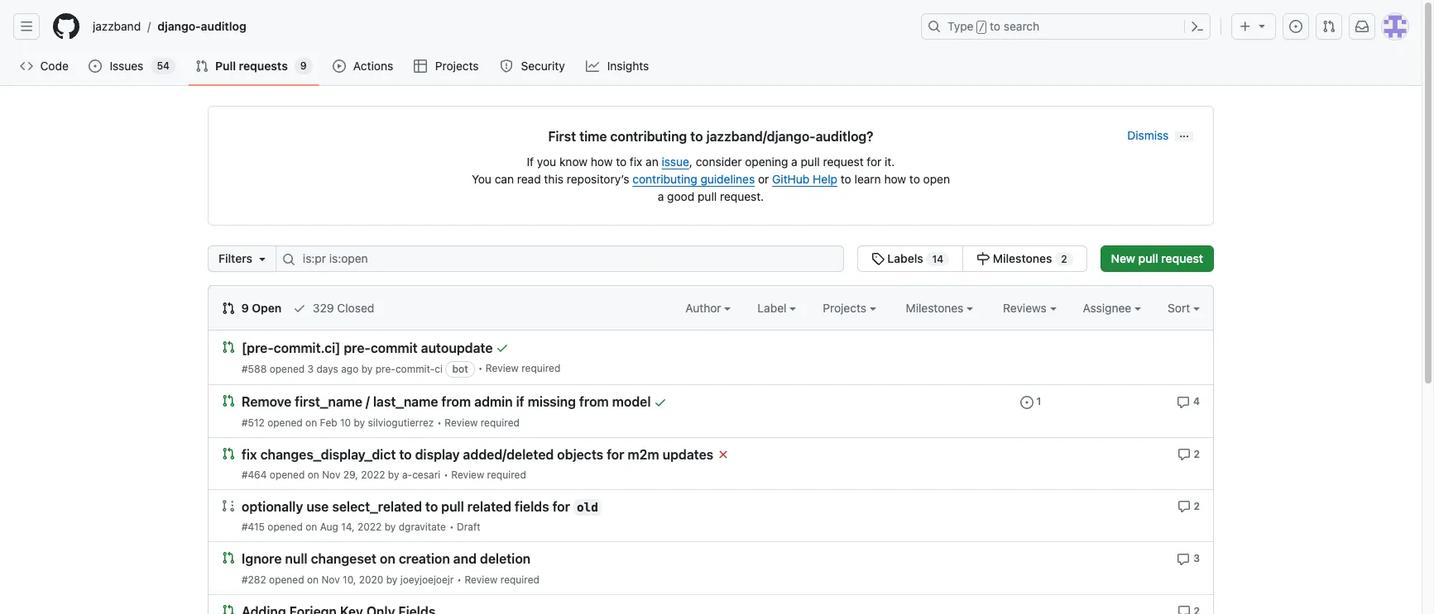Task type: vqa. For each thing, say whether or not it's contained in the screenshot.
issue opened image to the bottom
yes



Task type: locate. For each thing, give the bounding box(es) containing it.
plus image
[[1239, 20, 1252, 33]]

projects
[[435, 59, 479, 73], [823, 301, 870, 315]]

0 horizontal spatial /
[[147, 19, 151, 34]]

github help link
[[772, 172, 838, 186]]

3 left days
[[308, 364, 314, 376]]

open pull request image
[[222, 341, 235, 354], [222, 447, 235, 461]]

comment image for '4' link on the right bottom
[[1177, 396, 1190, 409]]

0 vertical spatial git pull request image
[[1323, 20, 1336, 33]]

sort button
[[1168, 300, 1200, 317]]

0 horizontal spatial pre-
[[344, 341, 371, 356]]

1 vertical spatial open pull request image
[[222, 552, 235, 566]]

contributing down issue
[[633, 172, 697, 186]]

2022 down select_related
[[358, 522, 382, 534]]

0 vertical spatial open pull request image
[[222, 395, 235, 408]]

to learn how to open a good pull request.
[[658, 172, 950, 204]]

2 link
[[1177, 447, 1200, 462], [1177, 499, 1200, 514]]

/ left django-
[[147, 19, 151, 34]]

type
[[948, 19, 974, 33]]

by down select_related
[[385, 522, 396, 534]]

command palette image
[[1191, 20, 1204, 33]]

0 vertical spatial issue opened image
[[89, 60, 102, 73]]

remove
[[242, 395, 292, 410]]

1 vertical spatial contributing
[[633, 172, 697, 186]]

2 open pull request image from the top
[[222, 447, 235, 461]]

1 horizontal spatial projects
[[823, 301, 870, 315]]

1 vertical spatial git pull request image
[[195, 60, 209, 73]]

2 from from the left
[[579, 395, 609, 410]]

pre- down commit
[[375, 364, 396, 376]]

/ for jazzband
[[147, 19, 151, 34]]

comment image down comment icon at the right of page
[[1177, 606, 1191, 615]]

1 open pull request element from the top
[[222, 340, 235, 354]]

ago
[[341, 364, 359, 376]]

1 vertical spatial 2 link
[[1177, 499, 1200, 514]]

by inside optionally use select_related to pull related fields for old #415             opened on aug 14, 2022 by dgravitate • draft
[[385, 522, 396, 534]]

0 horizontal spatial milestones
[[906, 301, 967, 315]]

issue opened image for 1
[[1020, 396, 1033, 409]]

1 horizontal spatial 9
[[300, 60, 307, 72]]

a
[[791, 155, 798, 169], [658, 190, 664, 204]]

1 vertical spatial milestones
[[906, 301, 967, 315]]

/ up #512             opened on feb 10 by silviogutierrez • review required
[[366, 395, 370, 410]]

pre-commit-ci link
[[375, 364, 443, 376]]

1 horizontal spatial git pull request image
[[222, 302, 235, 315]]

1 / 6 checks ok image
[[717, 449, 730, 462]]

by inside ignore null changeset on creation and deletion #282             opened on nov 10, 2020 by joeyjoejoejr • review required
[[386, 574, 398, 586]]

from left model
[[579, 395, 609, 410]]

review required link down admin
[[445, 417, 520, 429]]

comment image inside '4' link
[[1177, 396, 1190, 409]]

2022 inside optionally use select_related to pull related fields for old #415             opened on aug 14, 2022 by dgravitate • draft
[[358, 522, 382, 534]]

0 horizontal spatial issue opened image
[[89, 60, 102, 73]]

code link
[[13, 54, 76, 79]]

• down and
[[457, 574, 462, 586]]

issue opened image left issues
[[89, 60, 102, 73]]

1 horizontal spatial how
[[884, 172, 906, 186]]

ignore null changeset on creation and deletion #282             opened on nov 10, 2020 by joeyjoejoejr • review required
[[242, 553, 540, 586]]

1 horizontal spatial from
[[579, 395, 609, 410]]

0 vertical spatial open pull request image
[[222, 341, 235, 354]]

git pull request image
[[1323, 20, 1336, 33], [195, 60, 209, 73], [222, 302, 235, 315]]

django-
[[158, 19, 201, 33]]

•
[[478, 363, 483, 375], [437, 417, 442, 429], [444, 469, 448, 482], [449, 522, 454, 534], [457, 574, 462, 586]]

milestones button
[[906, 300, 973, 317]]

1 horizontal spatial 3
[[1194, 553, 1200, 566]]

review required link down 11 / 11 checks ok image
[[486, 363, 561, 375]]

how down it.
[[884, 172, 906, 186]]

Issues search field
[[276, 246, 844, 272]]

2 open pull request image from the top
[[222, 552, 235, 566]]

open pull request element for remove
[[222, 394, 235, 408]]

0 horizontal spatial 3
[[308, 364, 314, 376]]

1
[[1037, 396, 1041, 408]]

jazzband/django-
[[706, 129, 816, 144]]

projects right table icon
[[435, 59, 479, 73]]

1 vertical spatial how
[[884, 172, 906, 186]]

/ inside type / to search
[[979, 22, 985, 33]]

changes_display_dict
[[260, 448, 396, 463]]

0 horizontal spatial from
[[442, 395, 471, 410]]

1 2 link from the top
[[1177, 447, 1200, 462]]

2 link up 3 link
[[1177, 499, 1200, 514]]

labels
[[888, 252, 923, 266]]

actions link
[[326, 54, 401, 79]]

review required link for from
[[445, 417, 520, 429]]

fix changes_display_dict to display added/deleted objects for m2m updates
[[242, 448, 714, 463]]

opened down remove
[[267, 417, 303, 429]]

open pull request element for [pre-
[[222, 340, 235, 354]]

pull up the draft
[[441, 500, 464, 515]]

1 vertical spatial 9
[[241, 301, 249, 315]]

• inside optionally use select_related to pull related fields for old #415             opened on aug 14, 2022 by dgravitate • draft
[[449, 522, 454, 534]]

2 vertical spatial open pull request image
[[222, 605, 235, 615]]

None search field
[[208, 246, 1087, 272]]

tag image
[[871, 252, 885, 266]]

to up a-
[[399, 448, 412, 463]]

14
[[932, 253, 944, 266]]

you
[[537, 155, 556, 169]]

select_related
[[332, 500, 422, 515]]

29,
[[343, 469, 358, 482]]

play image
[[332, 60, 346, 73]]

comment image up 3 link
[[1177, 501, 1191, 514]]

fix left an
[[630, 155, 643, 169]]

0 vertical spatial nov
[[322, 469, 341, 482]]

review inside ignore null changeset on creation and deletion #282             opened on nov 10, 2020 by joeyjoejoejr • review required
[[465, 574, 498, 586]]

review down and
[[465, 574, 498, 586]]

projects inside popup button
[[823, 301, 870, 315]]

or
[[758, 172, 769, 186]]

2 vertical spatial git pull request image
[[222, 302, 235, 315]]

2 up 3 link
[[1194, 501, 1200, 513]]

open pull request image left [pre-
[[222, 341, 235, 354]]

draft pull request image
[[222, 500, 235, 513]]

1 horizontal spatial /
[[366, 395, 370, 410]]

2022
[[361, 469, 385, 482], [358, 522, 382, 534]]

1 vertical spatial 2
[[1194, 448, 1200, 461]]

on left aug
[[306, 522, 317, 534]]

for left old
[[553, 500, 570, 515]]

1 vertical spatial nov
[[321, 574, 340, 586]]

by right the 2020
[[386, 574, 398, 586]]

opened inside ignore null changeset on creation and deletion #282             opened on nov 10, 2020 by joeyjoejoejr • review required
[[269, 574, 304, 586]]

2 comment image from the top
[[1177, 449, 1191, 462]]

1 horizontal spatial request
[[1162, 252, 1203, 266]]

#588
[[242, 364, 267, 376]]

for left it.
[[867, 155, 882, 169]]

updates
[[663, 448, 714, 463]]

0 vertical spatial 3
[[308, 364, 314, 376]]

/ right type
[[979, 22, 985, 33]]

milestones down 14
[[906, 301, 967, 315]]

1 vertical spatial request
[[1162, 252, 1203, 266]]

opened right #464
[[270, 469, 305, 482]]

to up "dgravitate" link
[[425, 500, 438, 515]]

required
[[522, 363, 561, 375], [481, 417, 520, 429], [487, 469, 526, 482], [501, 574, 540, 586]]

on down null
[[307, 574, 319, 586]]

3 open pull request element from the top
[[222, 447, 235, 461]]

1 open pull request image from the top
[[222, 395, 235, 408]]

request inside new pull request link
[[1162, 252, 1203, 266]]

guidelines
[[701, 172, 755, 186]]

new
[[1111, 252, 1136, 266]]

2 vertical spatial 2
[[1194, 501, 1200, 513]]

2 horizontal spatial /
[[979, 22, 985, 33]]

to
[[990, 19, 1001, 33], [690, 129, 703, 144], [616, 155, 627, 169], [841, 172, 851, 186], [910, 172, 920, 186], [399, 448, 412, 463], [425, 500, 438, 515]]

1 horizontal spatial pre-
[[375, 364, 396, 376]]

1 horizontal spatial issue opened image
[[1020, 396, 1033, 409]]

open pull request image for remove first_name / last_name from admin if missing from model
[[222, 395, 235, 408]]

0 vertical spatial fix
[[630, 155, 643, 169]]

for left m2m
[[607, 448, 624, 463]]

ignore null changeset on creation and deletion link
[[242, 553, 531, 567]]

required down deletion
[[501, 574, 540, 586]]

pre- up ago
[[344, 341, 371, 356]]

1 horizontal spatial for
[[607, 448, 624, 463]]

issue opened image for issues
[[89, 60, 102, 73]]

pull inside optionally use select_related to pull related fields for old #415             opened on aug 14, 2022 by dgravitate • draft
[[441, 500, 464, 515]]

this
[[544, 172, 564, 186]]

3 link
[[1177, 551, 1200, 567]]

dismiss ...
[[1128, 128, 1189, 142]]

9 left play icon
[[300, 60, 307, 72]]

issue element
[[857, 246, 1087, 272]]

open pull request image
[[222, 395, 235, 408], [222, 552, 235, 566], [222, 605, 235, 615]]

table image
[[414, 60, 427, 73]]

bot
[[452, 364, 468, 376]]

opened for #512
[[267, 417, 303, 429]]

author
[[686, 301, 725, 315]]

1 vertical spatial projects
[[823, 301, 870, 315]]

0 vertical spatial 9
[[300, 60, 307, 72]]

draft
[[457, 522, 481, 534]]

review required link down deletion
[[465, 574, 540, 586]]

1 horizontal spatial a
[[791, 155, 798, 169]]

0 vertical spatial request
[[823, 155, 864, 169]]

if
[[516, 395, 524, 410]]

3
[[308, 364, 314, 376], [1194, 553, 1200, 566]]

contributing up an
[[610, 129, 687, 144]]

1 vertical spatial fix
[[242, 448, 257, 463]]

3 right comment icon at the right of page
[[1194, 553, 1200, 566]]

#464
[[242, 469, 267, 482]]

1 vertical spatial 2022
[[358, 522, 382, 534]]

new pull request link
[[1100, 246, 1214, 272]]

9
[[300, 60, 307, 72], [241, 301, 249, 315]]

list
[[86, 13, 911, 40]]

list containing jazzband
[[86, 13, 911, 40]]

changeset
[[311, 553, 377, 567]]

none search field containing filters
[[208, 246, 1087, 272]]

milestones for milestones 2
[[993, 252, 1052, 266]]

#512
[[242, 417, 265, 429]]

remove first_name / last_name from admin if missing from model
[[242, 395, 651, 410]]

how up 'repository's'
[[591, 155, 613, 169]]

labels 14
[[885, 252, 944, 266]]

nov left 29, on the left bottom of page
[[322, 469, 341, 482]]

2 open pull request element from the top
[[222, 394, 235, 408]]

read
[[517, 172, 541, 186]]

triangle down image
[[1256, 19, 1269, 32]]

milestones inside popup button
[[906, 301, 967, 315]]

check image
[[293, 302, 306, 315]]

git pull request image left notifications image
[[1323, 20, 1336, 33]]

open pull request element for fix
[[222, 447, 235, 461]]

• right cesari
[[444, 469, 448, 482]]

1 vertical spatial a
[[658, 190, 664, 204]]

closed
[[337, 301, 374, 315]]

commit.ci]
[[274, 341, 341, 356]]

3 open pull request image from the top
[[222, 605, 235, 615]]

1 vertical spatial open pull request image
[[222, 447, 235, 461]]

review required link down "fix changes_display_dict to display added/deleted objects for m2m updates" link
[[451, 469, 526, 482]]

2 vertical spatial for
[[553, 500, 570, 515]]

to left search
[[990, 19, 1001, 33]]

opened
[[270, 364, 305, 376], [267, 417, 303, 429], [270, 469, 305, 482], [268, 522, 303, 534], [269, 574, 304, 586]]

2022 right 29, on the left bottom of page
[[361, 469, 385, 482]]

joeyjoejoejr
[[400, 574, 454, 586]]

missing
[[528, 395, 576, 410]]

0 vertical spatial 2022
[[361, 469, 385, 482]]

to up 'repository's'
[[616, 155, 627, 169]]

issue opened image left 1
[[1020, 396, 1033, 409]]

dgravitate
[[399, 522, 446, 534]]

projects right "label" "popup button"
[[823, 301, 870, 315]]

it.
[[885, 155, 895, 169]]

a down you can read this repository's contributing guidelines or github help
[[658, 190, 664, 204]]

open pull request image up 'draft pull request' element
[[222, 447, 235, 461]]

pull right new
[[1139, 252, 1158, 266]]

open pull request element
[[222, 340, 235, 354], [222, 394, 235, 408], [222, 447, 235, 461], [222, 551, 235, 566], [222, 604, 235, 615]]

0 horizontal spatial for
[[553, 500, 570, 515]]

request.
[[720, 190, 764, 204]]

9 left open
[[241, 301, 249, 315]]

/ inside jazzband / django-auditlog
[[147, 19, 151, 34]]

0 vertical spatial for
[[867, 155, 882, 169]]

0 horizontal spatial 9
[[241, 301, 249, 315]]

opened down the optionally
[[268, 522, 303, 534]]

0 vertical spatial 2
[[1061, 253, 1067, 266]]

3 comment image from the top
[[1177, 501, 1191, 514]]

assignee
[[1083, 301, 1135, 315]]

0 horizontal spatial a
[[658, 190, 664, 204]]

request up "help"
[[823, 155, 864, 169]]

2 left new
[[1061, 253, 1067, 266]]

first_name
[[295, 395, 363, 410]]

1 comment image from the top
[[1177, 396, 1190, 409]]

0 vertical spatial 2 link
[[1177, 447, 1200, 462]]

issues
[[110, 59, 143, 73]]

[pre-commit.ci] pre-commit autoupdate
[[242, 341, 493, 356]]

opened for #464
[[270, 469, 305, 482]]

1 vertical spatial 3
[[1194, 553, 1200, 566]]

2 down 4
[[1194, 448, 1200, 461]]

1 open pull request image from the top
[[222, 341, 235, 354]]

by left a-
[[388, 469, 399, 482]]

0 horizontal spatial git pull request image
[[195, 60, 209, 73]]

Search all issues text field
[[276, 246, 844, 272]]

0 horizontal spatial projects
[[435, 59, 479, 73]]

opened down null
[[269, 574, 304, 586]]

issue opened image inside 1 link
[[1020, 396, 1033, 409]]

on inside optionally use select_related to pull related fields for old #415             opened on aug 14, 2022 by dgravitate • draft
[[306, 522, 317, 534]]

milestones right the milestone image
[[993, 252, 1052, 266]]

fields
[[515, 500, 549, 515]]

issue opened image
[[89, 60, 102, 73], [1020, 396, 1033, 409]]

milestones inside issue element
[[993, 252, 1052, 266]]

1 horizontal spatial milestones
[[993, 252, 1052, 266]]

graph image
[[586, 60, 599, 73]]

4 comment image from the top
[[1177, 606, 1191, 615]]

to left open
[[910, 172, 920, 186]]

comment image
[[1177, 396, 1190, 409], [1177, 449, 1191, 462], [1177, 501, 1191, 514], [1177, 606, 1191, 615]]

review down remove first_name / last_name from admin if missing from model link
[[445, 417, 478, 429]]

a up github
[[791, 155, 798, 169]]

2 link down '4' link on the right bottom
[[1177, 447, 1200, 462]]

sort
[[1168, 301, 1190, 315]]

null
[[285, 553, 308, 567]]

2 for 1st 2 link
[[1194, 448, 1200, 461]]

1 vertical spatial issue opened image
[[1020, 396, 1033, 409]]

0 vertical spatial milestones
[[993, 252, 1052, 266]]

#282
[[242, 574, 266, 586]]

search
[[1004, 19, 1040, 33]]

git pull request image left 9 open
[[222, 302, 235, 315]]

notifications image
[[1356, 20, 1369, 33]]

0 vertical spatial pre-
[[344, 341, 371, 356]]

fix up #464
[[242, 448, 257, 463]]

• left the draft
[[449, 522, 454, 534]]

author button
[[686, 300, 731, 317]]

comment image left 4
[[1177, 396, 1190, 409]]

on left feb
[[305, 417, 317, 429]]

opened down commit.ci]
[[270, 364, 305, 376]]

pull down contributing guidelines link
[[698, 190, 717, 204]]

from
[[442, 395, 471, 410], [579, 395, 609, 410]]

reviews button
[[1003, 300, 1057, 317]]

request up sort popup button
[[1162, 252, 1203, 266]]

comment image down '4' link on the right bottom
[[1177, 449, 1191, 462]]

related
[[467, 500, 512, 515]]

git pull request image left "pull" on the left of the page
[[195, 60, 209, 73]]

10
[[340, 417, 351, 429]]

from down bot
[[442, 395, 471, 410]]

0 horizontal spatial how
[[591, 155, 613, 169]]

nov left 10,
[[321, 574, 340, 586]]

2 horizontal spatial git pull request image
[[1323, 20, 1336, 33]]

• right bot
[[478, 363, 483, 375]]

dismiss
[[1128, 128, 1169, 142]]

0 vertical spatial how
[[591, 155, 613, 169]]



Task type: describe. For each thing, give the bounding box(es) containing it.
code image
[[20, 60, 33, 73]]

draft link
[[457, 522, 481, 534]]

milestones for milestones
[[906, 301, 967, 315]]

#588             opened 3 days ago by pre-commit-ci
[[242, 364, 443, 376]]

autoupdate
[[421, 341, 493, 356]]

• review required
[[478, 363, 561, 375]]

required down added/deleted
[[487, 469, 526, 482]]

github
[[772, 172, 810, 186]]

329 closed link
[[293, 300, 374, 317]]

jazzband / django-auditlog
[[93, 19, 246, 34]]

1 vertical spatial pre-
[[375, 364, 396, 376]]

and
[[453, 553, 477, 567]]

1 from from the left
[[442, 395, 471, 410]]

if
[[527, 155, 534, 169]]

creation
[[399, 553, 450, 567]]

git pull request image for issue opened image
[[1323, 20, 1336, 33]]

nov inside ignore null changeset on creation and deletion #282             opened on nov 10, 2020 by joeyjoejoejr • review required
[[321, 574, 340, 586]]

open pull request image for ignore null changeset on creation and deletion
[[222, 552, 235, 566]]

[pre-commit.ci] pre-commit autoupdate link
[[242, 341, 493, 356]]

reviews
[[1003, 301, 1050, 315]]

filters
[[219, 252, 252, 266]]

type / to search
[[948, 19, 1040, 33]]

requests
[[239, 59, 288, 73]]

on up the 2020
[[380, 553, 395, 567]]

to inside optionally use select_related to pull related fields for old #415             opened on aug 14, 2022 by dgravitate • draft
[[425, 500, 438, 515]]

0 horizontal spatial fix
[[242, 448, 257, 463]]

git pull request image inside 9 open link
[[222, 302, 235, 315]]

opening
[[745, 155, 788, 169]]

an
[[646, 155, 659, 169]]

comment image for 1st 2 link
[[1177, 449, 1191, 462]]

• inside ignore null changeset on creation and deletion #282             opened on nov 10, 2020 by joeyjoejoejr • review required
[[457, 574, 462, 586]]

0 vertical spatial contributing
[[610, 129, 687, 144]]

[pre-
[[242, 341, 274, 356]]

9 for 9 open
[[241, 301, 249, 315]]

contributing guidelines link
[[633, 172, 755, 186]]

joeyjoejoejr link
[[400, 574, 454, 586]]

homepage image
[[53, 13, 79, 40]]

dgravitate link
[[399, 522, 446, 534]]

review required link for added/deleted
[[451, 469, 526, 482]]

new pull request
[[1111, 252, 1203, 266]]

know
[[559, 155, 588, 169]]

to up ,
[[690, 129, 703, 144]]

shield image
[[500, 60, 513, 73]]

on down the changes_display_dict
[[308, 469, 319, 482]]

1 horizontal spatial fix
[[630, 155, 643, 169]]

admin
[[474, 395, 513, 410]]

2 inside milestones 2
[[1061, 253, 1067, 266]]

by right ago
[[361, 364, 373, 376]]

comment image
[[1177, 553, 1190, 567]]

#464             opened on nov 29, 2022 by a-cesari • review required
[[242, 469, 526, 482]]

to right "help"
[[841, 172, 851, 186]]

required down admin
[[481, 417, 520, 429]]

1 link
[[1020, 394, 1041, 409]]

milestone image
[[977, 252, 990, 266]]

search image
[[282, 253, 295, 267]]

auditlog
[[201, 19, 246, 33]]

how inside to learn how to open a good pull request.
[[884, 172, 906, 186]]

last_name
[[373, 395, 438, 410]]

auditlog?
[[816, 129, 874, 144]]

open pull request image for [pre-commit.ci] pre-commit autoupdate
[[222, 341, 235, 354]]

#415
[[242, 522, 265, 534]]

learn
[[855, 172, 881, 186]]

days
[[317, 364, 338, 376]]

0 vertical spatial a
[[791, 155, 798, 169]]

issue opened image
[[1289, 20, 1303, 33]]

10,
[[343, 574, 356, 586]]

#512             opened on feb 10 by silviogutierrez • review required
[[242, 417, 520, 429]]

by right 10
[[354, 417, 365, 429]]

a inside to learn how to open a good pull request.
[[658, 190, 664, 204]]

1 vertical spatial for
[[607, 448, 624, 463]]

deletion
[[480, 553, 531, 567]]

0 vertical spatial projects
[[435, 59, 479, 73]]

required up missing on the left bottom
[[522, 363, 561, 375]]

9 for 9
[[300, 60, 307, 72]]

time
[[579, 129, 607, 144]]

,
[[689, 155, 693, 169]]

can
[[495, 172, 514, 186]]

open
[[252, 301, 282, 315]]

4
[[1193, 396, 1200, 408]]

fix changes_display_dict to display added/deleted objects for m2m updates link
[[242, 448, 714, 463]]

display
[[415, 448, 460, 463]]

329
[[313, 301, 334, 315]]

open
[[923, 172, 950, 186]]

opened inside optionally use select_related to pull related fields for old #415             opened on aug 14, 2022 by dgravitate • draft
[[268, 522, 303, 534]]

11 / 11 checks ok image
[[496, 342, 509, 355]]

you
[[472, 172, 492, 186]]

m2m
[[628, 448, 659, 463]]

commit-
[[396, 364, 435, 376]]

for inside optionally use select_related to pull related fields for old #415             opened on aug 14, 2022 by dgravitate • draft
[[553, 500, 570, 515]]

2 horizontal spatial for
[[867, 155, 882, 169]]

commit
[[371, 341, 418, 356]]

issue
[[662, 155, 689, 169]]

comment image for first 2 link from the bottom
[[1177, 501, 1191, 514]]

aug
[[320, 522, 338, 534]]

opened for #588
[[270, 364, 305, 376]]

cesari
[[412, 469, 440, 482]]

old
[[577, 502, 598, 515]]

2 for first 2 link from the bottom
[[1194, 501, 1200, 513]]

optionally
[[242, 500, 303, 515]]

0 horizontal spatial request
[[823, 155, 864, 169]]

review down "fix changes_display_dict to display added/deleted objects for m2m updates" link
[[451, 469, 484, 482]]

open pull request image for fix changes_display_dict to display added/deleted objects for m2m updates
[[222, 447, 235, 461]]

first
[[548, 129, 576, 144]]

actions
[[353, 59, 393, 73]]

8 / 8 checks ok image
[[654, 396, 667, 409]]

pull inside to learn how to open a good pull request.
[[698, 190, 717, 204]]

use
[[306, 500, 329, 515]]

silviogutierrez
[[368, 417, 434, 429]]

4 open pull request element from the top
[[222, 551, 235, 566]]

...
[[1180, 128, 1189, 140]]

issue link
[[662, 155, 689, 169]]

5 open pull request element from the top
[[222, 604, 235, 615]]

ci
[[435, 364, 443, 376]]

pull up 'github help' link
[[801, 155, 820, 169]]

2 2 link from the top
[[1177, 499, 1200, 514]]

git pull request image for issues's issue opened icon
[[195, 60, 209, 73]]

2020
[[359, 574, 383, 586]]

/ for type
[[979, 22, 985, 33]]

help
[[813, 172, 838, 186]]

draft pull request element
[[222, 499, 235, 513]]

remove first_name / last_name from admin if missing from model link
[[242, 395, 651, 410]]

4 link
[[1177, 394, 1200, 409]]

review down 11 / 11 checks ok image
[[486, 363, 519, 375]]

insights
[[607, 59, 649, 73]]

consider
[[696, 155, 742, 169]]

insights link
[[580, 54, 657, 79]]

label
[[758, 301, 790, 315]]

ignore
[[242, 553, 282, 567]]

repository's
[[567, 172, 629, 186]]

code
[[40, 59, 69, 73]]

• down remove first_name / last_name from admin if missing from model link
[[437, 417, 442, 429]]

9 open
[[238, 301, 282, 315]]

silviogutierrez link
[[368, 417, 434, 429]]

review required link for autoupdate
[[486, 363, 561, 375]]

required inside ignore null changeset on creation and deletion #282             opened on nov 10, 2020 by joeyjoejoejr • review required
[[501, 574, 540, 586]]

objects
[[557, 448, 604, 463]]

triangle down image
[[256, 252, 269, 266]]

54
[[157, 60, 170, 72]]

added/deleted
[[463, 448, 554, 463]]



